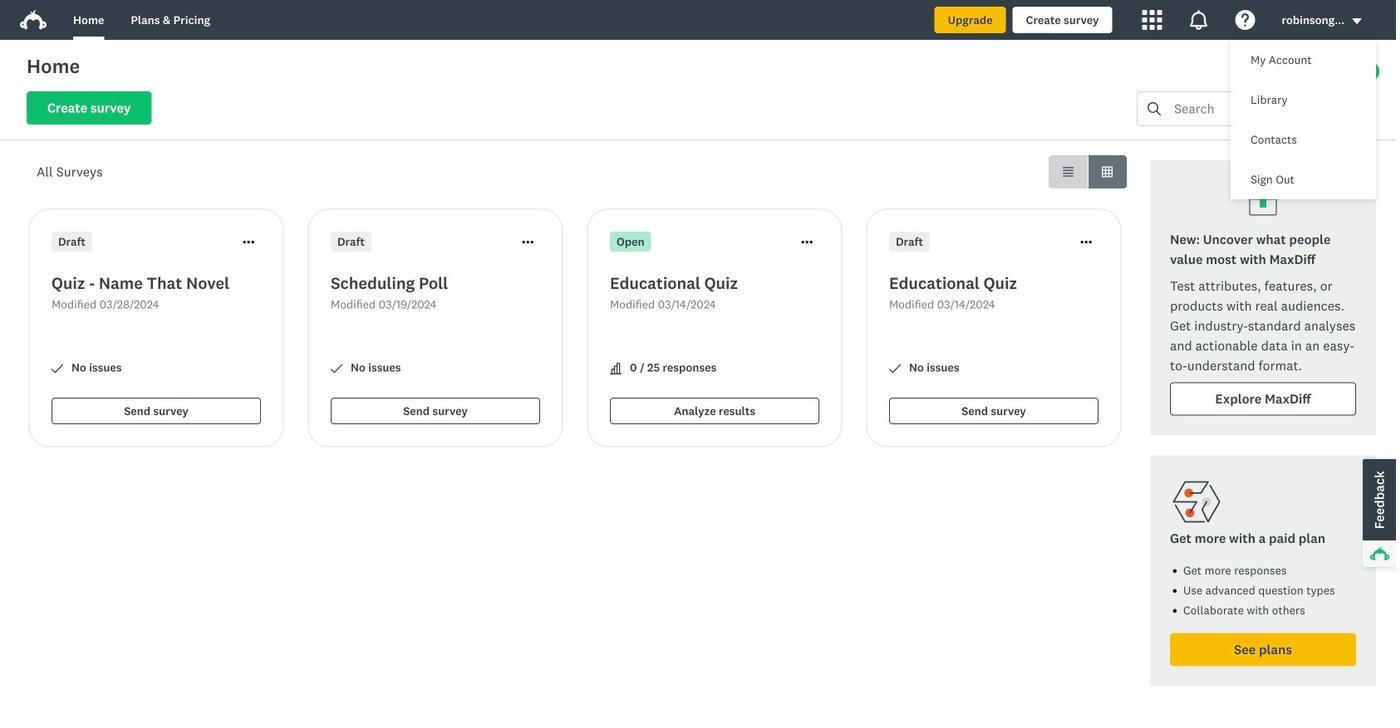 Task type: locate. For each thing, give the bounding box(es) containing it.
response count image
[[610, 363, 622, 375]]

2 no issues image from the left
[[331, 363, 342, 375]]

response based pricing icon image
[[1170, 476, 1223, 529]]

2 horizontal spatial no issues image
[[889, 363, 901, 375]]

group
[[1049, 155, 1127, 189]]

help icon image
[[1235, 10, 1255, 30]]

0 horizontal spatial no issues image
[[52, 363, 63, 375]]

search image
[[1148, 102, 1161, 116], [1148, 102, 1161, 116]]

1 no issues image from the left
[[52, 363, 63, 375]]

1 brand logo image from the top
[[20, 7, 47, 33]]

no issues image
[[52, 363, 63, 375], [331, 363, 342, 375], [889, 363, 901, 375]]

2 brand logo image from the top
[[20, 10, 47, 30]]

dropdown arrow icon image
[[1351, 15, 1363, 27], [1353, 18, 1361, 24]]

brand logo image
[[20, 7, 47, 33], [20, 10, 47, 30]]

products icon image
[[1142, 10, 1162, 30], [1142, 10, 1162, 30]]

1 horizontal spatial no issues image
[[331, 363, 342, 375]]



Task type: describe. For each thing, give the bounding box(es) containing it.
response count image
[[610, 363, 622, 375]]

Search text field
[[1161, 92, 1327, 125]]

3 no issues image from the left
[[889, 363, 901, 375]]

notification center icon image
[[1189, 10, 1209, 30]]

max diff icon image
[[1243, 180, 1283, 220]]



Task type: vqa. For each thing, say whether or not it's contained in the screenshot.
text box
no



